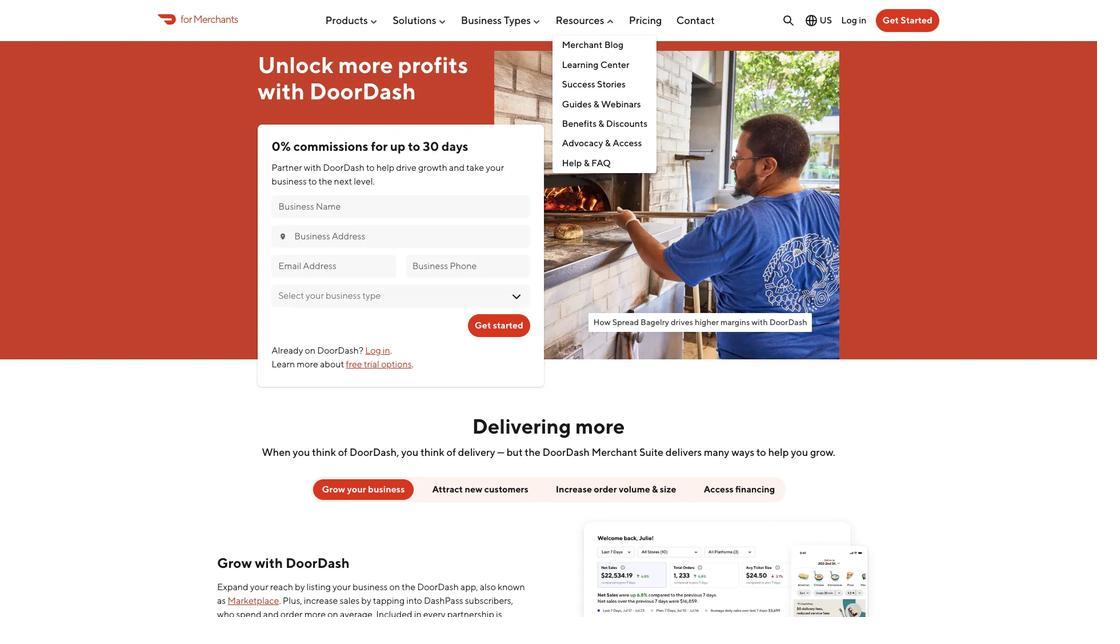 Task type: describe. For each thing, give the bounding box(es) containing it.
1 horizontal spatial .
[[390, 345, 392, 356]]

help & faq
[[562, 158, 611, 168]]

—
[[497, 446, 505, 458]]

growth
[[418, 162, 447, 173]]

profits
[[398, 51, 468, 78]]

learn
[[272, 359, 295, 370]]

marketplace
[[228, 596, 279, 606]]

on inside expand your reach by listing your business on the doordash app, also known as
[[390, 582, 400, 593]]

success stories link
[[553, 75, 657, 95]]

pricing link
[[629, 10, 662, 31]]

get for get started
[[883, 15, 899, 26]]

stories
[[597, 79, 626, 90]]

1 vertical spatial merchant
[[592, 446, 637, 458]]

1 vertical spatial for
[[371, 139, 388, 154]]

expand
[[217, 582, 248, 593]]

commissions
[[293, 139, 368, 154]]

resources link
[[556, 10, 615, 31]]

attract
[[432, 484, 463, 495]]

drives
[[671, 317, 693, 327]]

Business Phone text field
[[412, 260, 524, 272]]

new
[[465, 484, 483, 495]]

learning center
[[562, 59, 630, 70]]

merchant inside merchant blog link
[[562, 40, 603, 50]]

discounts
[[606, 118, 648, 129]]

more inside already on doordash? log in . learn more about free trial options .
[[297, 359, 318, 370]]

options
[[381, 359, 412, 370]]

marketplace link
[[228, 596, 279, 606]]

help & faq link
[[553, 154, 657, 173]]

delivering
[[472, 414, 571, 438]]

more inside . plus, increase sales by tapping into dashpass subscribers, who spend and order more on average. included in every partnership is
[[304, 609, 326, 617]]

advocacy
[[562, 138, 603, 149]]

take
[[466, 162, 484, 173]]

doordash inside partner with doordash to help drive growth and take your business to the next level.
[[323, 162, 365, 173]]

financing
[[736, 484, 775, 495]]

merchant blog link
[[553, 36, 657, 55]]

1 horizontal spatial help
[[768, 446, 789, 458]]

spread
[[613, 317, 639, 327]]

your inside grow your business button
[[347, 484, 366, 495]]

about
[[320, 359, 344, 370]]

blog
[[604, 40, 624, 50]]

and inside partner with doordash to help drive growth and take your business to the next level.
[[449, 162, 465, 173]]

get started button
[[468, 314, 530, 337]]

started
[[493, 320, 524, 331]]

partner with doordash to help drive growth and take your business to the next level.
[[272, 162, 504, 187]]

grow your business button
[[313, 479, 414, 500]]

help inside partner with doordash to help drive growth and take your business to the next level.
[[376, 162, 395, 173]]

access financing
[[704, 484, 775, 495]]

on inside already on doordash? log in . learn more about free trial options .
[[305, 345, 316, 356]]

get started button
[[876, 9, 940, 32]]

help
[[562, 158, 582, 168]]

days
[[442, 139, 468, 154]]

. plus, increase sales by tapping into dashpass subscribers, who spend and order more on average. included in every partnership is
[[217, 596, 513, 617]]

grow.
[[810, 446, 836, 458]]

access inside button
[[704, 484, 734, 495]]

dashpass
[[424, 596, 463, 606]]

delivery
[[458, 446, 495, 458]]

how
[[594, 317, 611, 327]]

resources
[[556, 14, 604, 26]]

to right up
[[408, 139, 420, 154]]

success stories
[[562, 79, 626, 90]]

types
[[504, 14, 531, 26]]

increase
[[556, 484, 592, 495]]

log in
[[841, 15, 867, 26]]

insights you can use image
[[572, 511, 880, 617]]

doordash down delivering more
[[543, 446, 590, 458]]

with inside the "chevron right" tab panel
[[255, 555, 283, 571]]

. inside . plus, increase sales by tapping into dashpass subscribers, who spend and order more on average. included in every partnership is
[[279, 596, 281, 606]]

spread bagelry image
[[494, 51, 839, 359]]

suite
[[640, 446, 664, 458]]

to right ways
[[757, 446, 766, 458]]

your inside partner with doordash to help drive growth and take your business to the next level.
[[486, 162, 504, 173]]

in inside already on doordash? log in . learn more about free trial options .
[[383, 345, 390, 356]]

free
[[346, 359, 362, 370]]

grow with doordash tab list
[[199, 477, 898, 617]]

solutions link
[[393, 10, 447, 31]]

partnership
[[447, 609, 494, 617]]

0%
[[272, 139, 291, 154]]

business inside expand your reach by listing your business on the doordash app, also known as
[[353, 582, 388, 593]]

many
[[704, 446, 730, 458]]

location pin image
[[279, 232, 288, 241]]

pricing
[[629, 14, 662, 26]]

subscribers,
[[465, 596, 513, 606]]

products
[[325, 14, 368, 26]]

advocacy & access
[[562, 138, 642, 149]]

advocacy & access link
[[553, 134, 657, 154]]

business
[[461, 14, 502, 26]]

get started
[[883, 15, 933, 26]]

doordash inside expand your reach by listing your business on the doordash app, also known as
[[417, 582, 459, 593]]

already
[[272, 345, 303, 356]]

grow for grow your business
[[322, 484, 345, 495]]

business types
[[461, 14, 531, 26]]

size
[[660, 484, 677, 495]]

Business Name text field
[[279, 200, 524, 213]]

center
[[601, 59, 630, 70]]

business inside partner with doordash to help drive growth and take your business to the next level.
[[272, 176, 307, 187]]

access financing button
[[695, 479, 784, 500]]

increase
[[304, 596, 338, 606]]

doordash inside unlock more profits with doordash
[[310, 78, 416, 104]]

0 horizontal spatial for
[[181, 13, 192, 25]]

bagelry
[[641, 317, 669, 327]]

merchants
[[193, 13, 238, 25]]

more inside unlock more profits with doordash
[[338, 51, 393, 78]]

2 horizontal spatial the
[[525, 446, 541, 458]]

attract new customers
[[432, 484, 529, 495]]

by inside . plus, increase sales by tapping into dashpass subscribers, who spend and order more on average. included in every partnership is
[[361, 596, 371, 606]]



Task type: vqa. For each thing, say whether or not it's contained in the screenshot.
help in Partner with DoorDash to help drive growth and take your business to the next level.
yes



Task type: locate. For each thing, give the bounding box(es) containing it.
contact
[[677, 14, 715, 26]]

log right the 'us'
[[841, 15, 857, 26]]

plus,
[[283, 596, 302, 606]]

3 you from the left
[[791, 446, 808, 458]]

with right margins
[[752, 317, 768, 327]]

order inside the increase order volume & size "button"
[[594, 484, 617, 495]]

to up level.
[[366, 162, 375, 173]]

log up trial
[[365, 345, 381, 356]]

1 you from the left
[[293, 446, 310, 458]]

log in link
[[841, 15, 867, 26], [365, 345, 390, 356]]

1 vertical spatial the
[[525, 446, 541, 458]]

guides & webinars link
[[553, 95, 657, 114]]

next
[[334, 176, 352, 187]]

access left the financing
[[704, 484, 734, 495]]

think right when
[[312, 446, 336, 458]]

success
[[562, 79, 595, 90]]

with up 0%
[[258, 78, 305, 104]]

business inside button
[[368, 484, 405, 495]]

1 think from the left
[[312, 446, 336, 458]]

of left the delivery at the bottom of page
[[447, 446, 456, 458]]

guides & webinars
[[562, 99, 641, 109]]

& down guides & webinars link
[[599, 118, 604, 129]]

listing
[[307, 582, 331, 593]]

unlock
[[258, 51, 334, 78]]

2 vertical spatial on
[[328, 609, 338, 617]]

0 horizontal spatial of
[[338, 446, 348, 458]]

1 horizontal spatial order
[[594, 484, 617, 495]]

when
[[262, 446, 291, 458]]

1 horizontal spatial and
[[449, 162, 465, 173]]

1 vertical spatial get
[[475, 320, 491, 331]]

ways
[[732, 446, 755, 458]]

0 horizontal spatial log
[[365, 345, 381, 356]]

globe line image
[[805, 14, 819, 27]]

to left next
[[309, 176, 317, 187]]

by
[[295, 582, 305, 593], [361, 596, 371, 606]]

grow inside the "chevron right" tab panel
[[217, 555, 252, 571]]

2 vertical spatial .
[[279, 596, 281, 606]]

for left merchants on the left of page
[[181, 13, 192, 25]]

webinars
[[601, 99, 641, 109]]

0% commissions for up to 30 days
[[272, 139, 468, 154]]

log in link up free trial options link
[[365, 345, 390, 356]]

you right when
[[293, 446, 310, 458]]

2 horizontal spatial on
[[390, 582, 400, 593]]

2 horizontal spatial in
[[859, 15, 867, 26]]

0 horizontal spatial you
[[293, 446, 310, 458]]

the inside partner with doordash to help drive growth and take your business to the next level.
[[319, 176, 332, 187]]

0 vertical spatial business
[[272, 176, 307, 187]]

order down plus,
[[281, 609, 303, 617]]

for left up
[[371, 139, 388, 154]]

1 horizontal spatial grow
[[322, 484, 345, 495]]

with inside partner with doordash to help drive growth and take your business to the next level.
[[304, 162, 321, 173]]

1 vertical spatial access
[[704, 484, 734, 495]]

1 horizontal spatial by
[[361, 596, 371, 606]]

0 vertical spatial .
[[390, 345, 392, 356]]

already on doordash? log in . learn more about free trial options .
[[272, 345, 414, 370]]

by up average.
[[361, 596, 371, 606]]

0 horizontal spatial .
[[279, 596, 281, 606]]

help
[[376, 162, 395, 173], [768, 446, 789, 458]]

doordash up 0% commissions for up to 30 days
[[310, 78, 416, 104]]

more
[[338, 51, 393, 78], [297, 359, 318, 370], [576, 414, 625, 438], [304, 609, 326, 617]]

unlock more profits with doordash
[[258, 51, 468, 104]]

your right take
[[486, 162, 504, 173]]

& for webinars
[[594, 99, 600, 109]]

known
[[498, 582, 525, 593]]

how spread bagelry drives higher margins with doordash
[[594, 317, 807, 327]]

when you think of doordash, you think of delivery — but the doordash merchant suite delivers many ways to help you grow.
[[262, 446, 836, 458]]

get started
[[475, 320, 524, 331]]

access
[[613, 138, 642, 149], [704, 484, 734, 495]]

1 vertical spatial on
[[390, 582, 400, 593]]

increase order volume & size button
[[547, 479, 686, 500]]

0 vertical spatial get
[[883, 15, 899, 26]]

log inside already on doordash? log in . learn more about free trial options .
[[365, 345, 381, 356]]

0 horizontal spatial get
[[475, 320, 491, 331]]

delivers
[[666, 446, 702, 458]]

get
[[883, 15, 899, 26], [475, 320, 491, 331]]

access inside 'link'
[[613, 138, 642, 149]]

by up plus,
[[295, 582, 305, 593]]

1 vertical spatial by
[[361, 596, 371, 606]]

1 vertical spatial log in link
[[365, 345, 390, 356]]

doordash inside how spread bagelry drives higher margins with doordash link
[[770, 317, 807, 327]]

help right ways
[[768, 446, 789, 458]]

doordash up next
[[323, 162, 365, 173]]

1 horizontal spatial think
[[421, 446, 445, 458]]

level.
[[354, 176, 375, 187]]

0 vertical spatial help
[[376, 162, 395, 173]]

1 vertical spatial grow
[[217, 555, 252, 571]]

of left doordash,
[[338, 446, 348, 458]]

0 vertical spatial for
[[181, 13, 192, 25]]

0 vertical spatial log in link
[[841, 15, 867, 26]]

in down into
[[414, 609, 422, 617]]

for merchants link
[[158, 12, 238, 27]]

to
[[408, 139, 420, 154], [366, 162, 375, 173], [309, 176, 317, 187], [757, 446, 766, 458]]

30
[[423, 139, 439, 154]]

learning
[[562, 59, 599, 70]]

2 think from the left
[[421, 446, 445, 458]]

faq
[[592, 158, 611, 168]]

merchant left the suite at bottom
[[592, 446, 637, 458]]

1 of from the left
[[338, 446, 348, 458]]

partner
[[272, 162, 302, 173]]

access down discounts on the top right of page
[[613, 138, 642, 149]]

free trial options link
[[346, 359, 412, 370]]

0 horizontal spatial in
[[383, 345, 390, 356]]

0 horizontal spatial on
[[305, 345, 316, 356]]

the left next
[[319, 176, 332, 187]]

with right partner
[[304, 162, 321, 173]]

business
[[272, 176, 307, 187], [368, 484, 405, 495], [353, 582, 388, 593]]

on down increase
[[328, 609, 338, 617]]

&
[[594, 99, 600, 109], [599, 118, 604, 129], [605, 138, 611, 149], [584, 158, 590, 168], [652, 484, 658, 495]]

app,
[[461, 582, 478, 593]]

with inside how spread bagelry drives higher margins with doordash link
[[752, 317, 768, 327]]

spend
[[236, 609, 262, 617]]

& inside "button"
[[652, 484, 658, 495]]

higher
[[695, 317, 719, 327]]

by inside expand your reach by listing your business on the doordash app, also known as
[[295, 582, 305, 593]]

1 horizontal spatial log
[[841, 15, 857, 26]]

. up options
[[390, 345, 392, 356]]

the inside expand your reach by listing your business on the doordash app, also known as
[[402, 582, 416, 593]]

1 horizontal spatial log in link
[[841, 15, 867, 26]]

contact link
[[677, 10, 715, 31]]

grow inside grow your business button
[[322, 484, 345, 495]]

in
[[859, 15, 867, 26], [383, 345, 390, 356], [414, 609, 422, 617]]

0 vertical spatial on
[[305, 345, 316, 356]]

0 vertical spatial the
[[319, 176, 332, 187]]

your down doordash,
[[347, 484, 366, 495]]

Business Address text field
[[295, 230, 524, 243]]

0 horizontal spatial access
[[613, 138, 642, 149]]

1 vertical spatial help
[[768, 446, 789, 458]]

increase order volume & size
[[556, 484, 677, 495]]

0 vertical spatial access
[[613, 138, 642, 149]]

0 vertical spatial grow
[[322, 484, 345, 495]]

Email Address email field
[[279, 260, 390, 272]]

1 vertical spatial in
[[383, 345, 390, 356]]

in up free trial options link
[[383, 345, 390, 356]]

merchant blog
[[562, 40, 624, 50]]

your up sales
[[333, 582, 351, 593]]

margins
[[721, 317, 750, 327]]

for merchants
[[181, 13, 238, 25]]

get for get started
[[475, 320, 491, 331]]

0 vertical spatial and
[[449, 162, 465, 173]]

who
[[217, 609, 235, 617]]

0 horizontal spatial the
[[319, 176, 332, 187]]

learning center link
[[553, 55, 657, 75]]

on right already
[[305, 345, 316, 356]]

doordash up dashpass
[[417, 582, 459, 593]]

1 vertical spatial order
[[281, 609, 303, 617]]

solutions
[[393, 14, 436, 26]]

& for discounts
[[599, 118, 604, 129]]

in inside . plus, increase sales by tapping into dashpass subscribers, who spend and order more on average. included in every partnership is
[[414, 609, 422, 617]]

tapping
[[373, 596, 405, 606]]

1 vertical spatial and
[[263, 609, 279, 617]]

also
[[480, 582, 496, 593]]

order inside . plus, increase sales by tapping into dashpass subscribers, who spend and order more on average. included in every partnership is
[[281, 609, 303, 617]]

reach
[[270, 582, 293, 593]]

up
[[390, 139, 406, 154]]

the right but
[[525, 446, 541, 458]]

and left take
[[449, 162, 465, 173]]

1 vertical spatial business
[[368, 484, 405, 495]]

1 vertical spatial .
[[412, 359, 414, 370]]

1 horizontal spatial of
[[447, 446, 456, 458]]

2 you from the left
[[401, 446, 419, 458]]

help left the drive at the top
[[376, 162, 395, 173]]

attract new customers button
[[423, 479, 538, 500]]

and
[[449, 162, 465, 173], [263, 609, 279, 617]]

of
[[338, 446, 348, 458], [447, 446, 456, 458]]

on up the tapping
[[390, 582, 400, 593]]

log
[[841, 15, 857, 26], [365, 345, 381, 356]]

& inside 'link'
[[605, 138, 611, 149]]

0 horizontal spatial grow
[[217, 555, 252, 571]]

business down partner
[[272, 176, 307, 187]]

merchant
[[562, 40, 603, 50], [592, 446, 637, 458]]

0 horizontal spatial order
[[281, 609, 303, 617]]

0 horizontal spatial and
[[263, 609, 279, 617]]

for
[[181, 13, 192, 25], [371, 139, 388, 154]]

. right trial
[[412, 359, 414, 370]]

2 horizontal spatial .
[[412, 359, 414, 370]]

1 horizontal spatial on
[[328, 609, 338, 617]]

2 horizontal spatial you
[[791, 446, 808, 458]]

0 vertical spatial order
[[594, 484, 617, 495]]

how spread bagelry drives higher margins with doordash link
[[589, 313, 812, 332]]

0 horizontal spatial log in link
[[365, 345, 390, 356]]

0 vertical spatial merchant
[[562, 40, 603, 50]]

doordash up listing
[[286, 555, 350, 571]]

0 horizontal spatial by
[[295, 582, 305, 593]]

0 horizontal spatial think
[[312, 446, 336, 458]]

log in link right the 'us'
[[841, 15, 867, 26]]

think up attract
[[421, 446, 445, 458]]

on inside . plus, increase sales by tapping into dashpass subscribers, who spend and order more on average. included in every partnership is
[[328, 609, 338, 617]]

in right the 'us'
[[859, 15, 867, 26]]

1 horizontal spatial for
[[371, 139, 388, 154]]

customers
[[484, 484, 529, 495]]

& left the faq on the top right of the page
[[584, 158, 590, 168]]

doordash?
[[317, 345, 364, 356]]

included
[[376, 609, 412, 617]]

you left grow.
[[791, 446, 808, 458]]

but
[[507, 446, 523, 458]]

the up into
[[402, 582, 416, 593]]

0 vertical spatial by
[[295, 582, 305, 593]]

1 horizontal spatial in
[[414, 609, 422, 617]]

and down 'marketplace'
[[263, 609, 279, 617]]

business down doordash,
[[368, 484, 405, 495]]

volume
[[619, 484, 650, 495]]

chevron right tab panel
[[199, 511, 898, 617]]

1 horizontal spatial the
[[402, 582, 416, 593]]

0 vertical spatial log
[[841, 15, 857, 26]]

benefits & discounts link
[[553, 114, 657, 134]]

0 horizontal spatial help
[[376, 162, 395, 173]]

order left volume at the bottom right of page
[[594, 484, 617, 495]]

2 vertical spatial in
[[414, 609, 422, 617]]

1 horizontal spatial you
[[401, 446, 419, 458]]

doordash
[[310, 78, 416, 104], [323, 162, 365, 173], [770, 317, 807, 327], [543, 446, 590, 458], [286, 555, 350, 571], [417, 582, 459, 593]]

& for faq
[[584, 158, 590, 168]]

you right doordash,
[[401, 446, 419, 458]]

expand your reach by listing your business on the doordash app, also known as
[[217, 582, 525, 606]]

& left "size"
[[652, 484, 658, 495]]

your up 'marketplace'
[[250, 582, 268, 593]]

grow for grow with doordash
[[217, 555, 252, 571]]

2 vertical spatial the
[[402, 582, 416, 593]]

with inside unlock more profits with doordash
[[258, 78, 305, 104]]

you
[[293, 446, 310, 458], [401, 446, 419, 458], [791, 446, 808, 458]]

merchant up learning
[[562, 40, 603, 50]]

. left plus,
[[279, 596, 281, 606]]

& right guides
[[594, 99, 600, 109]]

business up . plus, increase sales by tapping into dashpass subscribers, who spend and order more on average. included in every partnership is at left
[[353, 582, 388, 593]]

0 vertical spatial in
[[859, 15, 867, 26]]

& for access
[[605, 138, 611, 149]]

& down the benefits & discounts link
[[605, 138, 611, 149]]

with up reach
[[255, 555, 283, 571]]

doordash right margins
[[770, 317, 807, 327]]

1 vertical spatial log
[[365, 345, 381, 356]]

1 horizontal spatial access
[[704, 484, 734, 495]]

1 horizontal spatial get
[[883, 15, 899, 26]]

2 of from the left
[[447, 446, 456, 458]]

2 vertical spatial business
[[353, 582, 388, 593]]

and inside . plus, increase sales by tapping into dashpass subscribers, who spend and order more on average. included in every partnership is
[[263, 609, 279, 617]]



